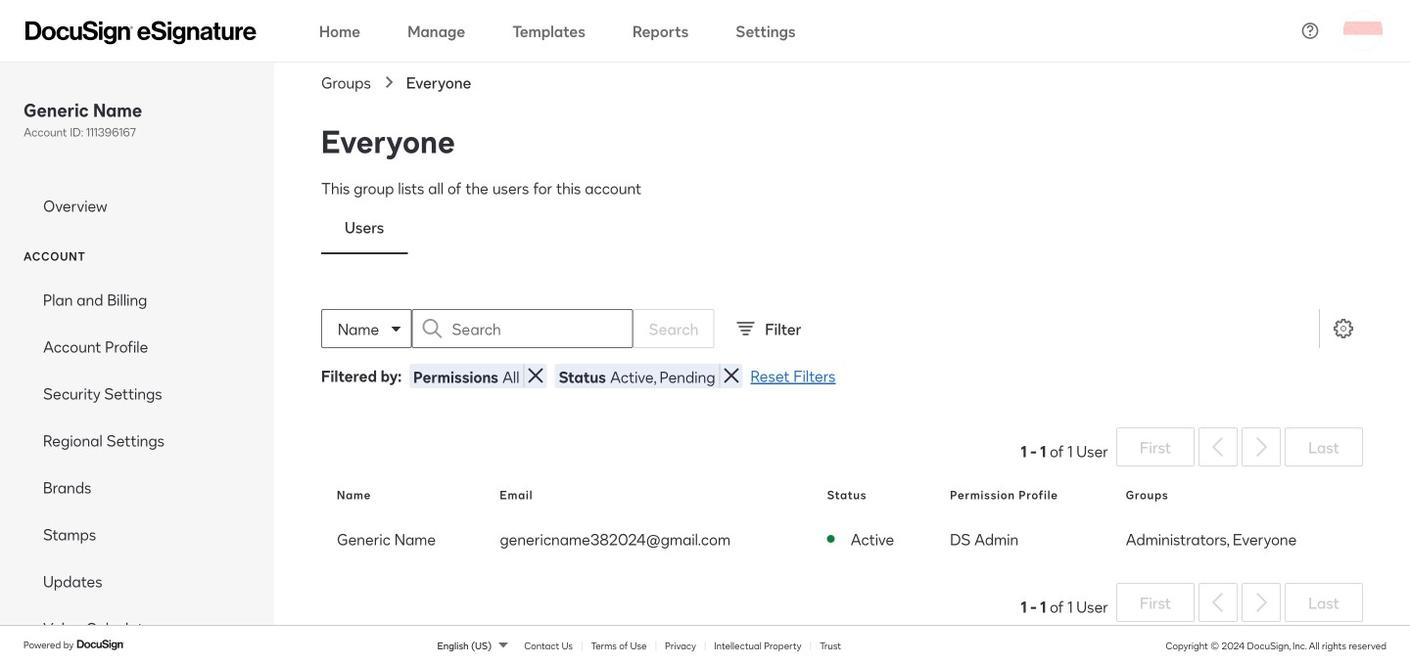 Task type: vqa. For each thing, say whether or not it's contained in the screenshot.
Account Element
yes



Task type: locate. For each thing, give the bounding box(es) containing it.
docusign image
[[77, 638, 125, 654]]

account element
[[0, 276, 274, 652]]



Task type: describe. For each thing, give the bounding box(es) containing it.
Search text field
[[452, 310, 632, 348]]

docusign admin image
[[25, 21, 257, 45]]

your uploaded profile image image
[[1344, 11, 1383, 50]]



